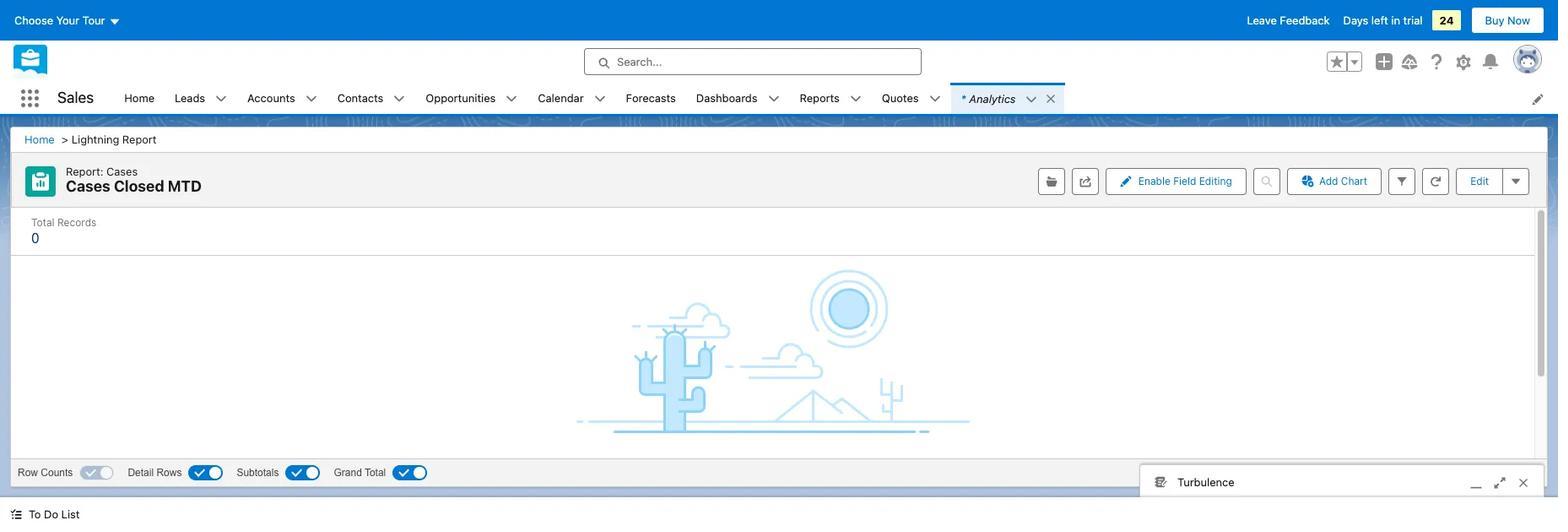 Task type: vqa. For each thing, say whether or not it's contained in the screenshot.
Feedback
yes



Task type: locate. For each thing, give the bounding box(es) containing it.
contacts link
[[327, 83, 394, 114]]

contacts
[[337, 91, 384, 104]]

leave feedback
[[1247, 14, 1330, 27]]

text default image for calendar
[[594, 93, 606, 105]]

calendar
[[538, 91, 584, 104]]

buy
[[1486, 14, 1505, 27]]

list
[[114, 83, 1559, 114]]

text default image inside accounts list item
[[305, 93, 317, 105]]

text default image inside calendar list item
[[594, 93, 606, 105]]

text default image inside 'contacts' list item
[[394, 93, 406, 105]]

buy now
[[1486, 14, 1531, 27]]

text default image right reports on the right top of page
[[850, 93, 862, 105]]

quotes
[[882, 91, 919, 104]]

dashboards link
[[686, 83, 768, 114]]

text default image
[[1046, 93, 1057, 105], [394, 93, 406, 105], [929, 93, 941, 105], [1026, 94, 1038, 105]]

search...
[[617, 55, 662, 68]]

text default image inside "opportunities" list item
[[506, 93, 518, 105]]

forecasts link
[[616, 83, 686, 114]]

to do list
[[29, 507, 80, 521]]

calendar link
[[528, 83, 594, 114]]

leads list item
[[165, 83, 237, 114]]

text default image for contacts
[[394, 93, 406, 105]]

leave feedback link
[[1247, 14, 1330, 27]]

choose your tour
[[14, 14, 105, 27]]

text default image inside reports "list item"
[[850, 93, 862, 105]]

feedback
[[1280, 14, 1330, 27]]

text default image inside leads list item
[[215, 93, 227, 105]]

text default image inside quotes list item
[[929, 93, 941, 105]]

forecasts
[[626, 91, 676, 104]]

tour
[[82, 14, 105, 27]]

list item containing *
[[951, 83, 1065, 114]]

text default image
[[215, 93, 227, 105], [305, 93, 317, 105], [506, 93, 518, 105], [594, 93, 606, 105], [768, 93, 780, 105], [850, 93, 862, 105], [10, 508, 22, 520]]

text default image right accounts
[[305, 93, 317, 105]]

text default image right leads
[[215, 93, 227, 105]]

text default image right the calendar
[[594, 93, 606, 105]]

choose your tour button
[[14, 7, 121, 34]]

group
[[1327, 52, 1363, 72]]

your
[[56, 14, 79, 27]]

days left in trial
[[1344, 14, 1423, 27]]

quotes list item
[[872, 83, 951, 114]]

text default image inside dashboards list item
[[768, 93, 780, 105]]

text default image down search... button
[[768, 93, 780, 105]]

text default image for *
[[1026, 94, 1038, 105]]

home
[[124, 91, 155, 104]]

search... button
[[584, 48, 922, 75]]

text default image for reports
[[850, 93, 862, 105]]

text default image left calendar link
[[506, 93, 518, 105]]

list item
[[951, 83, 1065, 114]]

text default image left to
[[10, 508, 22, 520]]

text default image for dashboards
[[768, 93, 780, 105]]

leads link
[[165, 83, 215, 114]]

list containing home
[[114, 83, 1559, 114]]

now
[[1508, 14, 1531, 27]]

text default image for accounts
[[305, 93, 317, 105]]

contacts list item
[[327, 83, 416, 114]]



Task type: describe. For each thing, give the bounding box(es) containing it.
buy now button
[[1471, 7, 1545, 34]]

do
[[44, 507, 58, 521]]

to do list button
[[0, 497, 90, 531]]

home link
[[114, 83, 165, 114]]

reports
[[800, 91, 840, 104]]

days
[[1344, 14, 1369, 27]]

text default image for quotes
[[929, 93, 941, 105]]

trial
[[1404, 14, 1423, 27]]

calendar list item
[[528, 83, 616, 114]]

in
[[1392, 14, 1401, 27]]

choose
[[14, 14, 53, 27]]

left
[[1372, 14, 1389, 27]]

opportunities link
[[416, 83, 506, 114]]

quotes link
[[872, 83, 929, 114]]

text default image for leads
[[215, 93, 227, 105]]

sales
[[57, 89, 94, 107]]

accounts link
[[237, 83, 305, 114]]

*
[[961, 92, 966, 105]]

24
[[1440, 14, 1454, 27]]

accounts list item
[[237, 83, 327, 114]]

to
[[29, 507, 41, 521]]

* analytics
[[961, 92, 1016, 105]]

text default image inside to do list button
[[10, 508, 22, 520]]

turbulence
[[1178, 475, 1235, 488]]

leave
[[1247, 14, 1277, 27]]

accounts
[[247, 91, 295, 104]]

text default image for opportunities
[[506, 93, 518, 105]]

opportunities
[[426, 91, 496, 104]]

analytics
[[970, 92, 1016, 105]]

list
[[61, 507, 80, 521]]

reports list item
[[790, 83, 872, 114]]

reports link
[[790, 83, 850, 114]]

leads
[[175, 91, 205, 104]]

dashboards list item
[[686, 83, 790, 114]]

opportunities list item
[[416, 83, 528, 114]]

dashboards
[[696, 91, 758, 104]]



